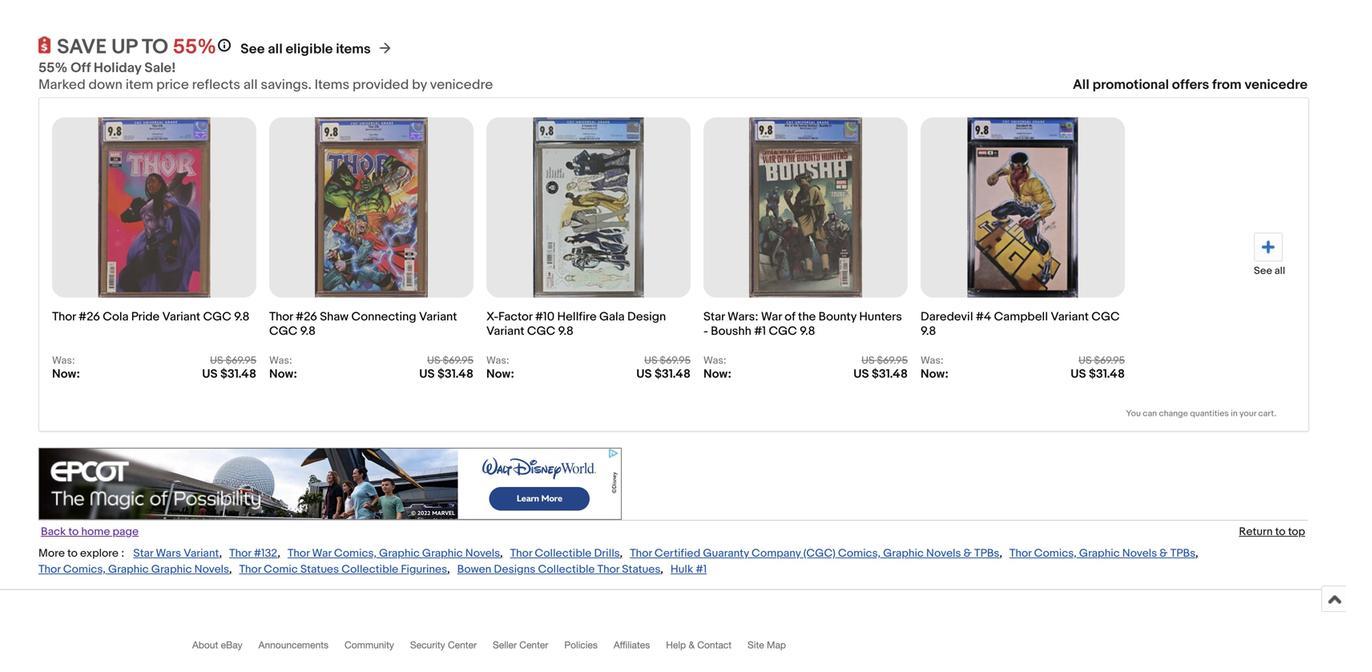 Task type: vqa. For each thing, say whether or not it's contained in the screenshot.
affiliates link
yes



Task type: describe. For each thing, give the bounding box(es) containing it.
home
[[81, 525, 110, 539]]

all for see all
[[1275, 265, 1285, 277]]

collectible left drills
[[535, 547, 592, 561]]

of
[[785, 310, 795, 324]]

about ebay
[[192, 640, 243, 651]]

security center link
[[410, 640, 493, 658]]

now: for thor #26 cola pride variant cgc 9.8
[[52, 367, 80, 381]]

the
[[798, 310, 816, 324]]

55% off holiday sale! marked down item price reflects all savings. items provided by venicedre
[[38, 60, 493, 93]]

center for security center
[[448, 640, 477, 651]]

campbell
[[994, 310, 1048, 324]]

more to explore :
[[38, 547, 124, 561]]

collectible down drills
[[538, 563, 595, 577]]

cgc inside thor #26 shaw connecting variant cgc 9.8
[[269, 324, 298, 339]]

more
[[38, 547, 65, 561]]

community
[[345, 640, 394, 651]]

was: for x-factor #10 hellfire gala design variant cgc 9.8
[[486, 355, 509, 367]]

thor #26 shaw connecting variant cgc 9.8 link
[[269, 302, 474, 355]]

to
[[142, 35, 168, 60]]

1 horizontal spatial &
[[964, 547, 972, 561]]

us $69.95 for star wars: war of the bounty hunters - boushh #1 cgc 9.8
[[862, 355, 908, 367]]

daredevil #4 campbell variant cgc 9.8
[[921, 310, 1120, 339]]

community link
[[345, 640, 410, 658]]

daredevil #4 campbell variant cgc 9.8 link
[[921, 302, 1125, 355]]

hunters
[[859, 310, 902, 324]]

can
[[1143, 409, 1157, 419]]

savings.
[[261, 77, 312, 93]]

variant inside thor #26 cola pride variant cgc 9.8 link
[[162, 310, 200, 324]]

$69.95 for x-factor #10 hellfire gala design variant cgc 9.8
[[660, 355, 691, 367]]

announcements
[[259, 640, 329, 651]]

seller center
[[493, 640, 548, 651]]

help & contact link
[[666, 640, 748, 658]]

to for back
[[68, 525, 79, 539]]

see all
[[1254, 265, 1285, 277]]

now: for thor #26 shaw connecting variant cgc 9.8
[[269, 367, 297, 381]]

promotional
[[1093, 77, 1169, 93]]

about ebay link
[[192, 640, 259, 658]]

us $31.48 for star wars: war of the bounty hunters - boushh #1 cgc 9.8
[[854, 367, 908, 381]]

down
[[89, 77, 123, 93]]

venicedre inside 55% off holiday sale! marked down item price reflects all savings. items provided by venicedre
[[430, 77, 493, 93]]

gala
[[599, 310, 625, 324]]

save up to 55%
[[57, 35, 216, 60]]

all for see all eligible items
[[268, 41, 283, 58]]

explore
[[80, 547, 119, 561]]

variant inside thor #26 shaw connecting variant cgc 9.8
[[419, 310, 457, 324]]

x-
[[486, 310, 498, 324]]

2 horizontal spatial &
[[1160, 547, 1168, 561]]

price
[[156, 77, 189, 93]]

$31.48 for thor #26 cola pride variant cgc 9.8
[[220, 367, 256, 381]]

in
[[1231, 409, 1238, 419]]

wars:
[[728, 310, 758, 324]]

by
[[412, 77, 427, 93]]

item
[[126, 77, 153, 93]]

see all eligible items
[[241, 41, 371, 58]]

$31.48 for daredevil #4 campbell variant cgc 9.8
[[1089, 367, 1125, 381]]

site
[[748, 640, 764, 651]]

advertisement region
[[38, 448, 622, 520]]

from
[[1212, 77, 1242, 93]]

save
[[57, 35, 107, 60]]

affiliates
[[614, 640, 650, 651]]

connecting
[[351, 310, 416, 324]]

variant inside star wars variant , thor #132 , thor war comics, graphic graphic novels , thor collectible drills , thor certified guaranty company (cgc) comics, graphic novels & tpbs , thor comics, graphic novels & tpbs , thor comics, graphic graphic novels , thor comic statues collectible figurines , bowen designs collectible thor statues , hulk #1
[[184, 547, 219, 561]]

top
[[1288, 525, 1305, 539]]

your
[[1240, 409, 1256, 419]]

pride
[[131, 310, 160, 324]]

see for see all eligible items
[[241, 41, 265, 58]]

bounty
[[819, 310, 857, 324]]

wars
[[156, 547, 181, 561]]

(cgc)
[[803, 547, 836, 561]]

return to top link
[[1237, 525, 1308, 540]]

star wars: war of the bounty hunters - boushh #1 cgc 9.8 link
[[704, 302, 908, 355]]

#1 inside star wars variant , thor #132 , thor war comics, graphic graphic novels , thor collectible drills , thor certified guaranty company (cgc) comics, graphic novels & tpbs , thor comics, graphic novels & tpbs , thor comics, graphic graphic novels , thor comic statues collectible figurines , bowen designs collectible thor statues , hulk #1
[[696, 563, 707, 577]]

thor #26 cola pride variant cgc 9.8
[[52, 310, 250, 324]]

factor
[[498, 310, 532, 324]]

war inside star wars variant , thor #132 , thor war comics, graphic graphic novels , thor collectible drills , thor certified guaranty company (cgc) comics, graphic novels & tpbs , thor comics, graphic novels & tpbs , thor comics, graphic graphic novels , thor comic statues collectible figurines , bowen designs collectible thor statues , hulk #1
[[312, 547, 332, 561]]

x-factor #10 hellfire gala design variant cgc 9.8
[[486, 310, 666, 339]]

now: for x-factor #10 hellfire gala design variant cgc 9.8
[[486, 367, 514, 381]]

security
[[410, 640, 445, 651]]

all
[[1073, 77, 1090, 93]]

9.8 inside star wars: war of the bounty hunters - boushh #1 cgc 9.8
[[800, 324, 815, 339]]

9.8 inside thor #26 shaw connecting variant cgc 9.8
[[300, 324, 316, 339]]

2 venicedre from the left
[[1245, 77, 1308, 93]]

contact
[[697, 640, 732, 651]]

bowen
[[457, 563, 491, 577]]

certified
[[655, 547, 701, 561]]

items
[[336, 41, 371, 58]]

collectible left figurines
[[342, 563, 398, 577]]

$31.48 for x-factor #10 hellfire gala design variant cgc 9.8
[[655, 367, 691, 381]]

star for wars
[[133, 547, 153, 561]]

about
[[192, 640, 218, 651]]

designs
[[494, 563, 536, 577]]

see for see all
[[1254, 265, 1272, 277]]

return to top
[[1239, 525, 1305, 539]]

star for wars:
[[704, 310, 725, 324]]

center for seller center
[[519, 640, 548, 651]]

site map
[[748, 640, 786, 651]]

all promotional offers from venicedre link
[[1073, 77, 1308, 93]]

see all link
[[1254, 233, 1285, 277]]

variant inside x-factor #10 hellfire gala design variant cgc 9.8
[[486, 324, 524, 339]]

all inside 55% off holiday sale! marked down item price reflects all savings. items provided by venicedre
[[243, 77, 258, 93]]

hulk #1 link
[[671, 563, 707, 577]]

star wars variant , thor #132 , thor war comics, graphic graphic novels , thor collectible drills , thor certified guaranty company (cgc) comics, graphic novels & tpbs , thor comics, graphic novels & tpbs , thor comics, graphic graphic novels , thor comic statues collectible figurines , bowen designs collectible thor statues , hulk #1
[[38, 547, 1198, 577]]

now: for star wars: war of the bounty hunters - boushh #1 cgc 9.8
[[704, 367, 732, 381]]

$69.95 for thor #26 shaw connecting variant cgc 9.8
[[443, 355, 474, 367]]



Task type: locate. For each thing, give the bounding box(es) containing it.
us $31.48 for x-factor #10 hellfire gala design variant cgc 9.8
[[636, 367, 691, 381]]

1 horizontal spatial 55%
[[173, 35, 216, 60]]

drills
[[594, 547, 620, 561]]

0 horizontal spatial statues
[[300, 563, 339, 577]]

0 horizontal spatial war
[[312, 547, 332, 561]]

$69.95 for star wars: war of the bounty hunters - boushh #1 cgc 9.8
[[877, 355, 908, 367]]

1 was: from the left
[[52, 355, 75, 367]]

us $69.95 for daredevil #4 campbell variant cgc 9.8
[[1079, 355, 1125, 367]]

variant right connecting
[[419, 310, 457, 324]]

announcements link
[[259, 640, 345, 658]]

to right more
[[67, 547, 78, 561]]

0 vertical spatial #1
[[754, 324, 766, 339]]

0 vertical spatial see
[[241, 41, 265, 58]]

#1 inside star wars: war of the bounty hunters - boushh #1 cgc 9.8
[[754, 324, 766, 339]]

55% left off on the top left of the page
[[38, 60, 68, 77]]

1 #26 from the left
[[79, 310, 100, 324]]

change
[[1159, 409, 1188, 419]]

1 vertical spatial star
[[133, 547, 153, 561]]

novels
[[465, 547, 500, 561], [926, 547, 961, 561], [1122, 547, 1157, 561], [194, 563, 229, 577]]

0 horizontal spatial see
[[241, 41, 265, 58]]

you can change quantities in your cart.
[[1126, 409, 1276, 419]]

cgc inside x-factor #10 hellfire gala design variant cgc 9.8
[[527, 324, 555, 339]]

up
[[111, 35, 137, 60]]

star right :
[[133, 547, 153, 561]]

was:
[[52, 355, 75, 367], [269, 355, 292, 367], [486, 355, 509, 367], [704, 355, 726, 367], [921, 355, 944, 367]]

return
[[1239, 525, 1273, 539]]

tpbs
[[974, 547, 1000, 561], [1170, 547, 1196, 561]]

$31.48 for star wars: war of the bounty hunters - boushh #1 cgc 9.8
[[872, 367, 908, 381]]

center inside security center link
[[448, 640, 477, 651]]

3 us $69.95 from the left
[[644, 355, 691, 367]]

#1 right hulk
[[696, 563, 707, 577]]

statues right comic
[[300, 563, 339, 577]]

0 horizontal spatial &
[[689, 640, 695, 651]]

0 horizontal spatial center
[[448, 640, 477, 651]]

variant left #10
[[486, 324, 524, 339]]

daredevil
[[921, 310, 973, 324]]

marked
[[38, 77, 86, 93]]

venicedre right from
[[1245, 77, 1308, 93]]

sale!
[[144, 60, 176, 77]]

5 was: from the left
[[921, 355, 944, 367]]

center right security
[[448, 640, 477, 651]]

1 horizontal spatial #1
[[754, 324, 766, 339]]

now: for daredevil #4 campbell variant cgc 9.8
[[921, 367, 949, 381]]

guaranty
[[703, 547, 749, 561]]

3 us $31.48 from the left
[[636, 367, 691, 381]]

3 was: from the left
[[486, 355, 509, 367]]

design
[[627, 310, 666, 324]]

#1
[[754, 324, 766, 339], [696, 563, 707, 577]]

1 us $69.95 from the left
[[210, 355, 256, 367]]

cgc
[[203, 310, 231, 324], [1092, 310, 1120, 324], [269, 324, 298, 339], [527, 324, 555, 339], [769, 324, 797, 339]]

war right #132
[[312, 547, 332, 561]]

page
[[113, 525, 139, 539]]

company
[[752, 547, 801, 561]]

1 statues from the left
[[300, 563, 339, 577]]

thor inside thor #26 shaw connecting variant cgc 9.8
[[269, 310, 293, 324]]

star inside star wars variant , thor #132 , thor war comics, graphic graphic novels , thor collectible drills , thor certified guaranty company (cgc) comics, graphic novels & tpbs , thor comics, graphic novels & tpbs , thor comics, graphic graphic novels , thor comic statues collectible figurines , bowen designs collectible thor statues , hulk #1
[[133, 547, 153, 561]]

1 horizontal spatial all
[[268, 41, 283, 58]]

#26 inside thor #26 shaw connecting variant cgc 9.8
[[296, 310, 317, 324]]

policies
[[564, 640, 598, 651]]

#132
[[254, 547, 278, 561]]

was: for daredevil #4 campbell variant cgc 9.8
[[921, 355, 944, 367]]

1 tpbs from the left
[[974, 547, 1000, 561]]

us $31.48
[[202, 367, 256, 381], [419, 367, 474, 381], [636, 367, 691, 381], [854, 367, 908, 381], [1071, 367, 1125, 381]]

2 statues from the left
[[622, 563, 661, 577]]

cola
[[103, 310, 129, 324]]

collectible
[[535, 547, 592, 561], [342, 563, 398, 577], [538, 563, 595, 577]]

variant right pride
[[162, 310, 200, 324]]

variant right campbell
[[1051, 310, 1089, 324]]

see all eligible items link
[[241, 41, 371, 58]]

1 horizontal spatial venicedre
[[1245, 77, 1308, 93]]

2 now: from the left
[[269, 367, 297, 381]]

us $31.48 for thor #26 shaw connecting variant cgc 9.8
[[419, 367, 474, 381]]

0 horizontal spatial #1
[[696, 563, 707, 577]]

0 horizontal spatial all
[[243, 77, 258, 93]]

1 $69.95 from the left
[[226, 355, 256, 367]]

1 vertical spatial #1
[[696, 563, 707, 577]]

3 $69.95 from the left
[[660, 355, 691, 367]]

-
[[704, 324, 708, 339]]

4 $31.48 from the left
[[872, 367, 908, 381]]

&
[[964, 547, 972, 561], [1160, 547, 1168, 561], [689, 640, 695, 651]]

ebay
[[221, 640, 243, 651]]

war
[[761, 310, 782, 324], [312, 547, 332, 561]]

0 vertical spatial star
[[704, 310, 725, 324]]

thor #26 shaw connecting variant cgc 9.8
[[269, 310, 457, 339]]

2 center from the left
[[519, 640, 548, 651]]

to for return
[[1275, 525, 1286, 539]]

was: for thor #26 cola pride variant cgc 9.8
[[52, 355, 75, 367]]

eligible
[[286, 41, 333, 58]]

1 horizontal spatial center
[[519, 640, 548, 651]]

variant right wars
[[184, 547, 219, 561]]

9.8 inside daredevil #4 campbell variant cgc 9.8
[[921, 324, 936, 339]]

to right back
[[68, 525, 79, 539]]

#26 left shaw
[[296, 310, 317, 324]]

2 $69.95 from the left
[[443, 355, 474, 367]]

1 now: from the left
[[52, 367, 80, 381]]

,
[[219, 547, 222, 561], [278, 547, 280, 561], [500, 547, 503, 561], [620, 547, 623, 561], [1000, 547, 1002, 561], [1196, 547, 1198, 561], [229, 563, 232, 577], [447, 563, 450, 577], [661, 563, 663, 577]]

1 horizontal spatial see
[[1254, 265, 1272, 277]]

us $31.48 for daredevil #4 campbell variant cgc 9.8
[[1071, 367, 1125, 381]]

4 $69.95 from the left
[[877, 355, 908, 367]]

venicedre right by
[[430, 77, 493, 93]]

1 horizontal spatial star
[[704, 310, 725, 324]]

1 horizontal spatial tpbs
[[1170, 547, 1196, 561]]

2 tpbs from the left
[[1170, 547, 1196, 561]]

was: for star wars: war of the bounty hunters - boushh #1 cgc 9.8
[[704, 355, 726, 367]]

star left 'wars:' on the right of the page
[[704, 310, 725, 324]]

#10
[[535, 310, 555, 324]]

to for more
[[67, 547, 78, 561]]

5 us $69.95 from the left
[[1079, 355, 1125, 367]]

$69.95 for thor #26 cola pride variant cgc 9.8
[[226, 355, 256, 367]]

statues down certified
[[622, 563, 661, 577]]

all
[[268, 41, 283, 58], [243, 77, 258, 93], [1275, 265, 1285, 277]]

cart.
[[1258, 409, 1276, 419]]

3 $31.48 from the left
[[655, 367, 691, 381]]

1 horizontal spatial #26
[[296, 310, 317, 324]]

55% right to
[[173, 35, 216, 60]]

0 horizontal spatial venicedre
[[430, 77, 493, 93]]

#26 for cola
[[79, 310, 100, 324]]

2 #26 from the left
[[296, 310, 317, 324]]

was: for thor #26 shaw connecting variant cgc 9.8
[[269, 355, 292, 367]]

us $69.95 for x-factor #10 hellfire gala design variant cgc 9.8
[[644, 355, 691, 367]]

4 was: from the left
[[704, 355, 726, 367]]

1 horizontal spatial war
[[761, 310, 782, 324]]

all promotional offers from venicedre
[[1073, 77, 1308, 93]]

quantities
[[1190, 409, 1229, 419]]

figurines
[[401, 563, 447, 577]]

you
[[1126, 409, 1141, 419]]

comics,
[[334, 547, 377, 561], [838, 547, 881, 561], [1034, 547, 1077, 561], [63, 563, 106, 577]]

hellfire
[[557, 310, 597, 324]]

site map link
[[748, 640, 802, 658]]

security center
[[410, 640, 477, 651]]

2 was: from the left
[[269, 355, 292, 367]]

1 us $31.48 from the left
[[202, 367, 256, 381]]

:
[[121, 547, 124, 561]]

1 vertical spatial see
[[1254, 265, 1272, 277]]

2 vertical spatial all
[[1275, 265, 1285, 277]]

center inside seller center link
[[519, 640, 548, 651]]

0 horizontal spatial star
[[133, 547, 153, 561]]

us $69.95 for thor #26 cola pride variant cgc 9.8
[[210, 355, 256, 367]]

0 vertical spatial war
[[761, 310, 782, 324]]

us $69.95 for thor #26 shaw connecting variant cgc 9.8
[[427, 355, 474, 367]]

quick links navigation
[[38, 520, 1308, 540]]

war inside star wars: war of the bounty hunters - boushh #1 cgc 9.8
[[761, 310, 782, 324]]

4 us $31.48 from the left
[[854, 367, 908, 381]]

5 us $31.48 from the left
[[1071, 367, 1125, 381]]

cgc inside daredevil #4 campbell variant cgc 9.8
[[1092, 310, 1120, 324]]

2 us $31.48 from the left
[[419, 367, 474, 381]]

see
[[241, 41, 265, 58], [1254, 265, 1272, 277]]

1 venicedre from the left
[[430, 77, 493, 93]]

seller
[[493, 640, 517, 651]]

0 horizontal spatial #26
[[79, 310, 100, 324]]

thor
[[52, 310, 76, 324], [269, 310, 293, 324], [229, 547, 251, 561], [288, 547, 310, 561], [510, 547, 532, 561], [630, 547, 652, 561], [1010, 547, 1032, 561], [38, 563, 61, 577], [239, 563, 261, 577], [597, 563, 620, 577]]

to left top
[[1275, 525, 1286, 539]]

$69.95
[[226, 355, 256, 367], [443, 355, 474, 367], [660, 355, 691, 367], [877, 355, 908, 367], [1094, 355, 1125, 367]]

help & contact
[[666, 640, 732, 651]]

55% inside 55% off holiday sale! marked down item price reflects all savings. items provided by venicedre
[[38, 60, 68, 77]]

us $31.48 for thor #26 cola pride variant cgc 9.8
[[202, 367, 256, 381]]

1 horizontal spatial statues
[[622, 563, 661, 577]]

seller center link
[[493, 640, 564, 658]]

5 $69.95 from the left
[[1094, 355, 1125, 367]]

$31.48 for thor #26 shaw connecting variant cgc 9.8
[[437, 367, 474, 381]]

hulk
[[671, 563, 693, 577]]

#4
[[976, 310, 991, 324]]

1 $31.48 from the left
[[220, 367, 256, 381]]

4 us $69.95 from the left
[[862, 355, 908, 367]]

3 now: from the left
[[486, 367, 514, 381]]

war left of
[[761, 310, 782, 324]]

affiliates link
[[614, 640, 666, 658]]

0 vertical spatial all
[[268, 41, 283, 58]]

help
[[666, 640, 686, 651]]

0 horizontal spatial 55%
[[38, 60, 68, 77]]

star inside star wars: war of the bounty hunters - boushh #1 cgc 9.8
[[704, 310, 725, 324]]

1 vertical spatial war
[[312, 547, 332, 561]]

1 center from the left
[[448, 640, 477, 651]]

cgc inside star wars: war of the bounty hunters - boushh #1 cgc 9.8
[[769, 324, 797, 339]]

#1 right boushh
[[754, 324, 766, 339]]

4 now: from the left
[[704, 367, 732, 381]]

#26 for shaw
[[296, 310, 317, 324]]

variant inside daredevil #4 campbell variant cgc 9.8
[[1051, 310, 1089, 324]]

reflects
[[192, 77, 240, 93]]

5 now: from the left
[[921, 367, 949, 381]]

back to home page
[[41, 525, 139, 539]]

policies link
[[564, 640, 614, 658]]

provided
[[353, 77, 409, 93]]

back to home page link
[[38, 525, 141, 539]]

2 $31.48 from the left
[[437, 367, 474, 381]]

items
[[315, 77, 349, 93]]

2 horizontal spatial all
[[1275, 265, 1285, 277]]

$69.95 for daredevil #4 campbell variant cgc 9.8
[[1094, 355, 1125, 367]]

to
[[68, 525, 79, 539], [1275, 525, 1286, 539], [67, 547, 78, 561]]

#26 left cola
[[79, 310, 100, 324]]

9.8 inside x-factor #10 hellfire gala design variant cgc 9.8
[[558, 324, 574, 339]]

thor #26 cola pride variant cgc 9.8 link
[[52, 302, 256, 355]]

5 $31.48 from the left
[[1089, 367, 1125, 381]]

2 us $69.95 from the left
[[427, 355, 474, 367]]

x-factor #10 hellfire gala design variant cgc 9.8 link
[[486, 302, 691, 355]]

1 vertical spatial all
[[243, 77, 258, 93]]

center right seller
[[519, 640, 548, 651]]

boushh
[[711, 324, 752, 339]]

map
[[767, 640, 786, 651]]

0 horizontal spatial tpbs
[[974, 547, 1000, 561]]



